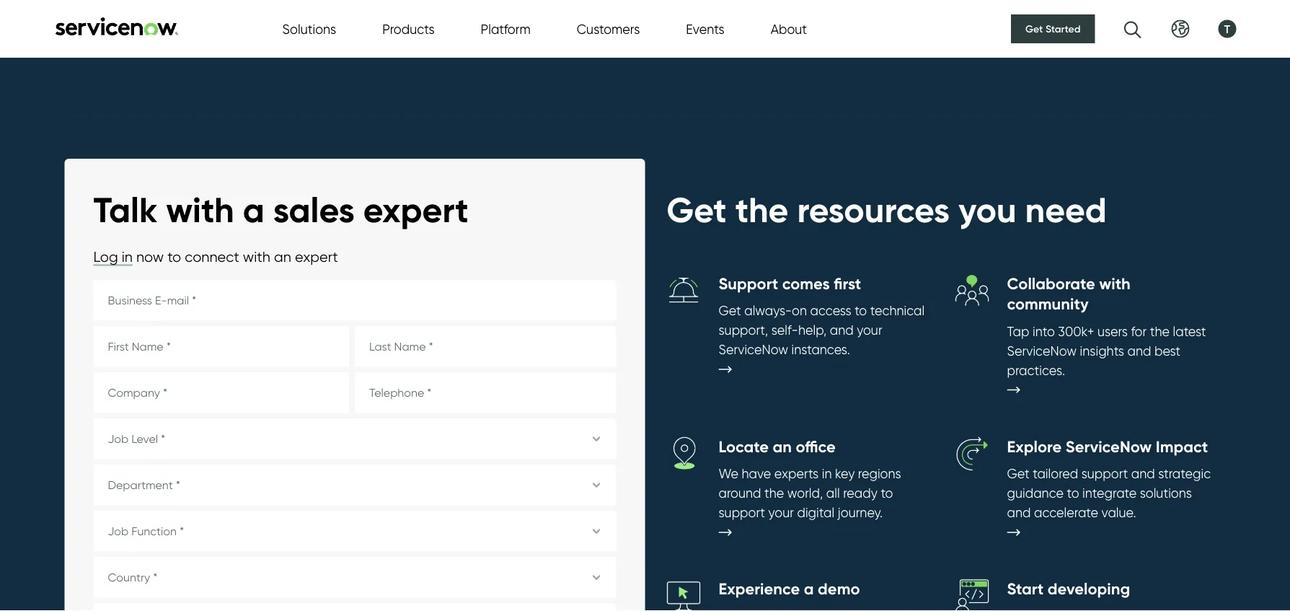 Task type: locate. For each thing, give the bounding box(es) containing it.
with right connect at the top of the page
[[243, 248, 271, 265]]

0 horizontal spatial support
[[719, 505, 766, 521]]

0 horizontal spatial with
[[166, 188, 234, 231]]

get inside get always-on access to technical support, self-help, and your servicenow instances.
[[719, 303, 741, 319]]

with
[[166, 188, 234, 231], [243, 248, 271, 265], [1100, 273, 1131, 293]]

sales
[[273, 188, 355, 231]]

the inside 'we have experts in key regions around the world, all ready to support your digital journey.'
[[765, 485, 784, 501]]

support,
[[719, 322, 769, 338]]

to right "access"
[[855, 303, 867, 319]]

started
[[1046, 23, 1081, 35]]

2 vertical spatial the
[[765, 485, 784, 501]]

log in link
[[93, 248, 133, 266]]

office
[[796, 437, 836, 456]]

0 horizontal spatial expert
[[295, 248, 338, 265]]

1 horizontal spatial your
[[857, 322, 883, 338]]

expert
[[363, 188, 469, 231], [295, 248, 338, 265]]

your
[[857, 322, 883, 338], [769, 505, 794, 521]]

0 horizontal spatial in
[[122, 248, 133, 265]]

best
[[1155, 343, 1181, 359]]

demo
[[818, 579, 860, 599]]

all
[[827, 485, 840, 501]]

0 vertical spatial with
[[166, 188, 234, 231]]

and inside get always-on access to technical support, self-help, and your servicenow instances.
[[830, 322, 854, 338]]

Telephone telephone field
[[355, 373, 617, 413]]

with up connect at the top of the page
[[166, 188, 234, 231]]

servicenow inside get always-on access to technical support, self-help, and your servicenow instances.
[[719, 342, 789, 357]]

with up users
[[1100, 273, 1131, 293]]

guidance
[[1008, 485, 1064, 501]]

instances.
[[792, 342, 851, 357]]

servicenow
[[719, 342, 789, 357], [1008, 343, 1077, 359], [1066, 437, 1152, 456]]

your down technical
[[857, 322, 883, 338]]

access
[[811, 303, 852, 319]]

0 horizontal spatial a
[[243, 188, 265, 231]]

about
[[771, 21, 807, 37]]

support
[[719, 273, 779, 293]]

experience a demo
[[719, 579, 860, 599]]

in right log
[[122, 248, 133, 265]]

we
[[719, 466, 739, 482]]

to down regions at the bottom right of the page
[[881, 485, 894, 501]]

300k+
[[1059, 323, 1095, 339]]

1 vertical spatial your
[[769, 505, 794, 521]]

1 horizontal spatial support
[[1082, 466, 1129, 482]]

to
[[168, 248, 181, 265], [855, 303, 867, 319], [881, 485, 894, 501], [1067, 485, 1080, 501]]

solutions button
[[282, 19, 336, 39]]

for
[[1132, 323, 1147, 339]]

platform button
[[481, 19, 531, 39]]

1 vertical spatial the
[[1151, 323, 1170, 339]]

collaborate
[[1008, 273, 1096, 293]]

support up integrate
[[1082, 466, 1129, 482]]

the inside 'tap into 300k+ users for the latest servicenow insights and best practices.'
[[1151, 323, 1170, 339]]

0 vertical spatial support
[[1082, 466, 1129, 482]]

journey.
[[838, 505, 883, 521]]

1 vertical spatial support
[[719, 505, 766, 521]]

an
[[274, 248, 291, 265], [773, 437, 792, 456]]

to inside get tailored support and strategic guidance to integrate solutions and accelerate value.
[[1067, 485, 1080, 501]]

1 horizontal spatial an
[[773, 437, 792, 456]]

developing
[[1048, 579, 1131, 599]]

2 vertical spatial with
[[1100, 273, 1131, 293]]

talk
[[93, 188, 157, 231]]

1 vertical spatial an
[[773, 437, 792, 456]]

help,
[[799, 322, 827, 338]]

a up log in now to connect with an expert
[[243, 188, 265, 231]]

an up experts
[[773, 437, 792, 456]]

technical
[[871, 303, 925, 319]]

start developing
[[1008, 579, 1131, 599]]

1 horizontal spatial expert
[[363, 188, 469, 231]]

get for get the resources you need
[[667, 188, 727, 231]]

and
[[830, 322, 854, 338], [1128, 343, 1152, 359], [1132, 466, 1156, 482], [1008, 505, 1031, 521]]

0 vertical spatial your
[[857, 322, 883, 338]]

always-
[[745, 303, 792, 319]]

into
[[1033, 323, 1055, 339]]

a
[[243, 188, 265, 231], [804, 579, 814, 599]]

get inside get tailored support and strategic guidance to integrate solutions and accelerate value.
[[1008, 466, 1030, 482]]

servicenow image
[[54, 17, 180, 36]]

in inside 'we have experts in key regions around the world, all ready to support your digital journey.'
[[822, 466, 832, 482]]

an down talk with a sales expert
[[274, 248, 291, 265]]

products button
[[383, 19, 435, 39]]

0 vertical spatial the
[[736, 188, 789, 231]]

customers
[[577, 21, 640, 37]]

2 horizontal spatial with
[[1100, 273, 1131, 293]]

the
[[736, 188, 789, 231], [1151, 323, 1170, 339], [765, 485, 784, 501]]

get started link
[[1012, 14, 1096, 43]]

support inside 'we have experts in key regions around the world, all ready to support your digital journey.'
[[719, 505, 766, 521]]

1 vertical spatial in
[[822, 466, 832, 482]]

servicenow up get tailored support and strategic guidance to integrate solutions and accelerate value.
[[1066, 437, 1152, 456]]

support down the around
[[719, 505, 766, 521]]

with inside collaborate with community
[[1100, 273, 1131, 293]]

explore servicenow impact
[[1008, 437, 1209, 456]]

your down world,
[[769, 505, 794, 521]]

to right now
[[168, 248, 181, 265]]

and down "access"
[[830, 322, 854, 338]]

insights
[[1080, 343, 1125, 359]]

servicenow inside 'tap into 300k+ users for the latest servicenow insights and best practices.'
[[1008, 343, 1077, 359]]

1 horizontal spatial in
[[822, 466, 832, 482]]

get always-on access to technical support, self-help, and your servicenow instances.
[[719, 303, 925, 357]]

get the resources you need
[[667, 188, 1107, 231]]

platform
[[481, 21, 531, 37]]

users
[[1098, 323, 1128, 339]]

a left demo
[[804, 579, 814, 599]]

talk with a sales expert
[[93, 188, 469, 231]]

we have experts in key regions around the world, all ready to support your digital journey.
[[719, 466, 902, 521]]

to inside get always-on access to technical support, self-help, and your servicenow instances.
[[855, 303, 867, 319]]

in left key
[[822, 466, 832, 482]]

with for talk
[[166, 188, 234, 231]]

about button
[[771, 19, 807, 39]]

1 vertical spatial a
[[804, 579, 814, 599]]

and down the 'guidance' at the right bottom of the page
[[1008, 505, 1031, 521]]

self-
[[772, 322, 799, 338]]

in
[[122, 248, 133, 265], [822, 466, 832, 482]]

0 horizontal spatial your
[[769, 505, 794, 521]]

get for get started
[[1026, 23, 1044, 35]]

and down for at the bottom of page
[[1128, 343, 1152, 359]]

servicenow down into
[[1008, 343, 1077, 359]]

1 horizontal spatial with
[[243, 248, 271, 265]]

on
[[792, 303, 807, 319]]

servicenow down support, on the right bottom of the page
[[719, 342, 789, 357]]

support
[[1082, 466, 1129, 482], [719, 505, 766, 521]]

get for get always-on access to technical support, self-help, and your servicenow instances.
[[719, 303, 741, 319]]

0 horizontal spatial an
[[274, 248, 291, 265]]

and inside 'tap into 300k+ users for the latest servicenow insights and best practices.'
[[1128, 343, 1152, 359]]

to up accelerate
[[1067, 485, 1080, 501]]

0 vertical spatial an
[[274, 248, 291, 265]]

get
[[1026, 23, 1044, 35], [667, 188, 727, 231], [719, 303, 741, 319], [1008, 466, 1030, 482]]



Task type: vqa. For each thing, say whether or not it's contained in the screenshot.
Get Started link
yes



Task type: describe. For each thing, give the bounding box(es) containing it.
you
[[959, 188, 1017, 231]]

0 vertical spatial a
[[243, 188, 265, 231]]

and for with
[[1128, 343, 1152, 359]]

First Name text field
[[93, 326, 349, 367]]

first
[[834, 273, 862, 293]]

need
[[1026, 188, 1107, 231]]

your inside 'we have experts in key regions around the world, all ready to support your digital journey.'
[[769, 505, 794, 521]]

experience
[[719, 579, 800, 599]]

customers button
[[577, 19, 640, 39]]

and for comes
[[830, 322, 854, 338]]

events button
[[686, 19, 725, 39]]

solutions
[[282, 21, 336, 37]]

1 vertical spatial expert
[[295, 248, 338, 265]]

Business E-mail text field
[[93, 280, 617, 321]]

start
[[1008, 579, 1044, 599]]

comes
[[783, 273, 830, 293]]

and for servicenow
[[1008, 505, 1031, 521]]

latest
[[1173, 323, 1207, 339]]

accelerate
[[1035, 505, 1099, 521]]

to inside 'we have experts in key regions around the world, all ready to support your digital journey.'
[[881, 485, 894, 501]]

your inside get always-on access to technical support, self-help, and your servicenow instances.
[[857, 322, 883, 338]]

0 vertical spatial in
[[122, 248, 133, 265]]

now
[[136, 248, 164, 265]]

tap into 300k+ users for the latest servicenow insights and best practices.
[[1008, 323, 1207, 378]]

events
[[686, 21, 725, 37]]

digital
[[798, 505, 835, 521]]

collaborate with community
[[1008, 273, 1131, 314]]

resources
[[798, 188, 950, 231]]

have
[[742, 466, 771, 482]]

community
[[1008, 294, 1089, 314]]

experts
[[775, 466, 819, 482]]

get for get tailored support and strategic guidance to integrate solutions and accelerate value.
[[1008, 466, 1030, 482]]

log in now to connect with an expert
[[93, 248, 338, 265]]

practices.
[[1008, 362, 1066, 378]]

Company text field
[[93, 373, 349, 413]]

1 horizontal spatial a
[[804, 579, 814, 599]]

tailored
[[1033, 466, 1079, 482]]

integrate
[[1083, 485, 1137, 501]]

tap
[[1008, 323, 1030, 339]]

support comes first
[[719, 273, 862, 293]]

with for collaborate
[[1100, 273, 1131, 293]]

products
[[383, 21, 435, 37]]

Last Name text field
[[355, 326, 617, 367]]

world,
[[788, 485, 823, 501]]

value.
[[1102, 505, 1137, 521]]

locate
[[719, 437, 769, 456]]

solutions
[[1141, 485, 1193, 501]]

get tailored support and strategic guidance to integrate solutions and accelerate value.
[[1008, 466, 1211, 521]]

locate an office
[[719, 437, 836, 456]]

explore
[[1008, 437, 1062, 456]]

start developing link
[[956, 579, 1215, 611]]

0 vertical spatial expert
[[363, 188, 469, 231]]

support inside get tailored support and strategic guidance to integrate solutions and accelerate value.
[[1082, 466, 1129, 482]]

regions
[[858, 466, 902, 482]]

and up solutions
[[1132, 466, 1156, 482]]

1 vertical spatial with
[[243, 248, 271, 265]]

get started
[[1026, 23, 1081, 35]]

strategic
[[1159, 466, 1211, 482]]

experience a demo link
[[667, 579, 927, 611]]

connect
[[185, 248, 239, 265]]

around
[[719, 485, 762, 501]]

key
[[835, 466, 855, 482]]

log
[[93, 248, 118, 265]]

impact
[[1156, 437, 1209, 456]]

ready
[[844, 485, 878, 501]]



